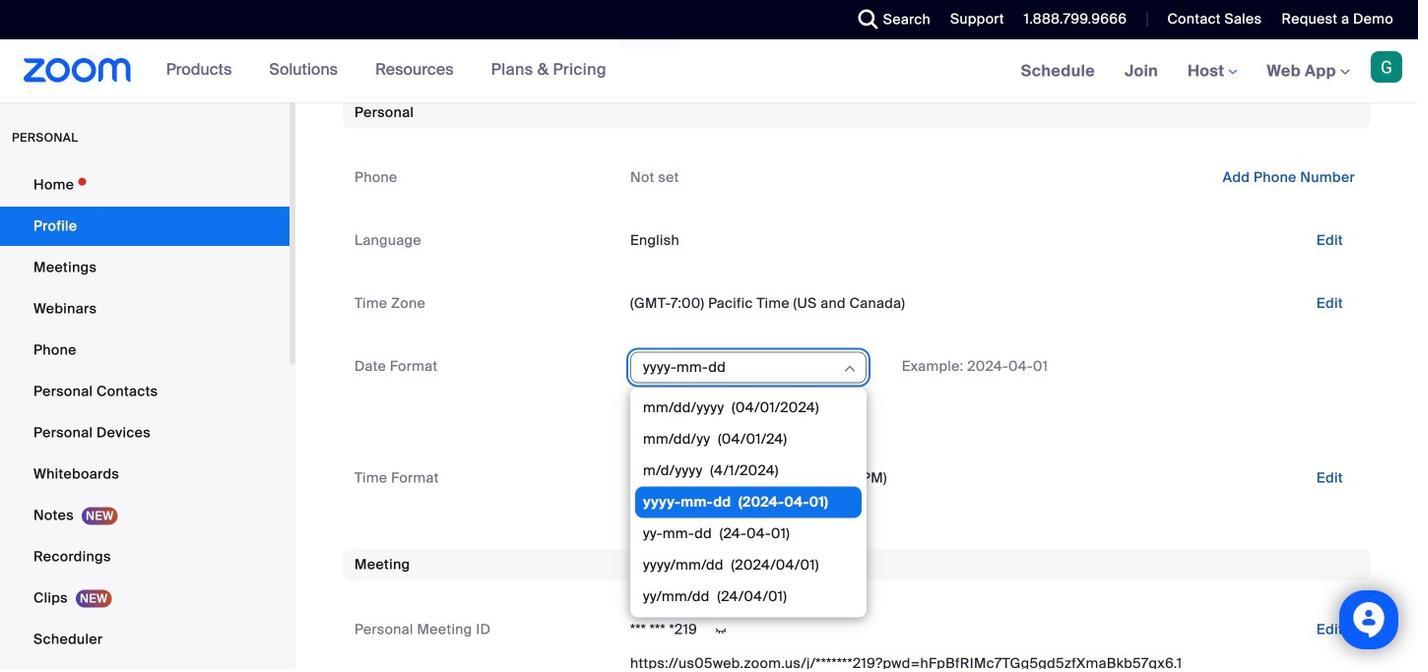 Task type: vqa. For each thing, say whether or not it's contained in the screenshot.
the "Show Host Key" icon
no



Task type: describe. For each thing, give the bounding box(es) containing it.
personal menu menu
[[0, 165, 290, 670]]

meetings navigation
[[1006, 39, 1418, 104]]

show personal meeting id image
[[705, 622, 737, 640]]



Task type: locate. For each thing, give the bounding box(es) containing it.
list box
[[635, 392, 862, 670]]

profile picture image
[[1371, 51, 1403, 83]]

banner
[[0, 39, 1418, 104]]

zoom logo image
[[24, 58, 132, 83]]

product information navigation
[[151, 39, 621, 102]]



